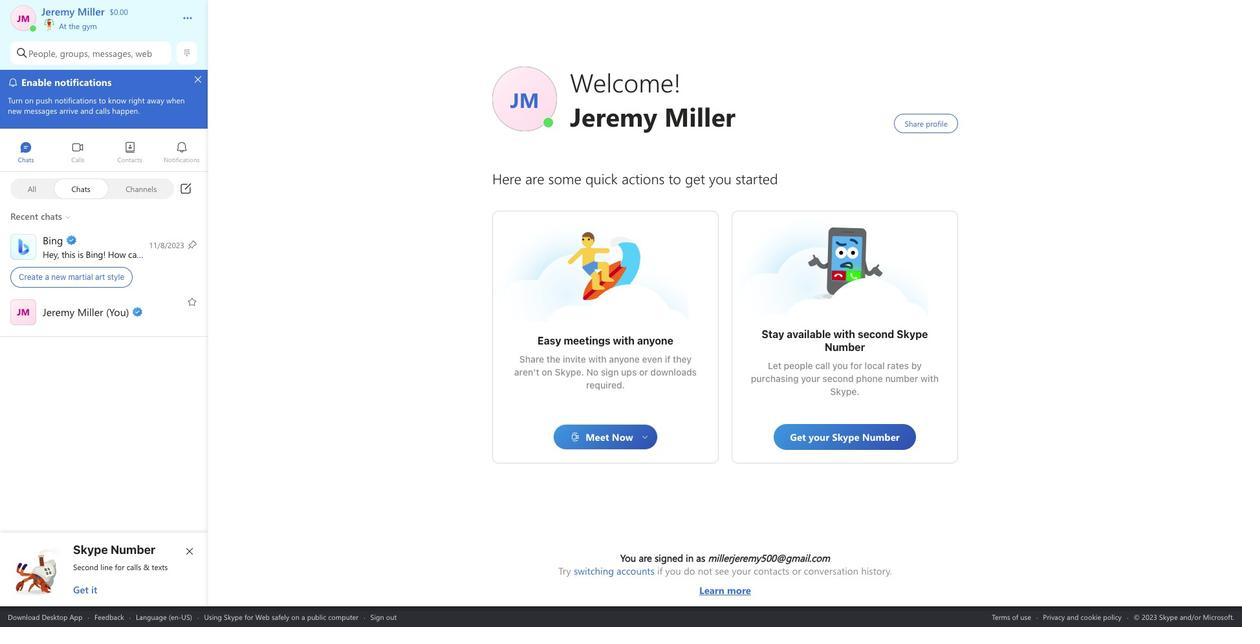 Task type: locate. For each thing, give the bounding box(es) containing it.
people, groups, messages, web button
[[10, 41, 171, 65]]

1 horizontal spatial for
[[245, 612, 253, 622]]

skype. inside share the invite with anyone even if they aren't on skype. no sign ups or downloads required.
[[555, 367, 584, 378]]

0 horizontal spatial skype
[[73, 544, 108, 557]]

2 horizontal spatial for
[[851, 360, 863, 371]]

you
[[168, 248, 182, 260], [833, 360, 848, 371], [665, 565, 681, 578]]

for left local
[[851, 360, 863, 371]]

1 horizontal spatial second
[[858, 329, 895, 340]]

let people call you for local rates by purchasing your second phone number with skype.
[[751, 360, 941, 397]]

sign out link
[[371, 612, 397, 622]]

1 vertical spatial skype.
[[830, 386, 860, 397]]

1 horizontal spatial on
[[542, 367, 553, 378]]

0 horizontal spatial if
[[657, 565, 663, 578]]

i
[[144, 248, 146, 260]]

call
[[816, 360, 830, 371]]

0 vertical spatial a
[[45, 272, 49, 282]]

your down the call
[[801, 373, 820, 384]]

is
[[78, 248, 83, 260]]

share
[[520, 354, 544, 365]]

with right available
[[834, 329, 855, 340]]

a
[[45, 272, 49, 282], [302, 612, 305, 622]]

the for invite
[[547, 354, 561, 365]]

with inside let people call you for local rates by purchasing your second phone number with skype.
[[921, 373, 939, 384]]

1 vertical spatial second
[[823, 373, 854, 384]]

not
[[698, 565, 713, 578]]

if inside 'try switching accounts if you do not see your contacts or conversation history. learn more'
[[657, 565, 663, 578]]

2 horizontal spatial skype
[[897, 329, 928, 340]]

invite
[[563, 354, 586, 365]]

1 vertical spatial for
[[115, 562, 125, 573]]

with up ups
[[613, 335, 635, 347]]

your
[[801, 373, 820, 384], [732, 565, 751, 578]]

hey,
[[43, 248, 59, 260]]

skype
[[897, 329, 928, 340], [73, 544, 108, 557], [224, 612, 243, 622]]

web
[[136, 47, 152, 59]]

cookie
[[1081, 612, 1102, 622]]

1 horizontal spatial if
[[665, 354, 671, 365]]

can
[[128, 248, 142, 260]]

0 horizontal spatial for
[[115, 562, 125, 573]]

skype. inside let people call you for local rates by purchasing your second phone number with skype.
[[830, 386, 860, 397]]

0 horizontal spatial number
[[111, 544, 155, 557]]

second down the call
[[823, 373, 854, 384]]

safely
[[272, 612, 289, 622]]

rates
[[887, 360, 909, 371]]

1 horizontal spatial the
[[547, 354, 561, 365]]

your right see at the bottom of the page
[[732, 565, 751, 578]]

skype right using
[[224, 612, 243, 622]]

get it
[[73, 584, 97, 597]]

if right are
[[657, 565, 663, 578]]

a left public
[[302, 612, 305, 622]]

or right ups
[[639, 367, 648, 378]]

skype inside the stay available with second skype number
[[897, 329, 928, 340]]

or
[[639, 367, 648, 378], [792, 565, 801, 578]]

by
[[912, 360, 922, 371]]

purchasing
[[751, 373, 799, 384]]

local
[[865, 360, 885, 371]]

try
[[559, 565, 571, 578]]

use
[[1021, 612, 1031, 622]]

0 horizontal spatial your
[[732, 565, 751, 578]]

skype up by
[[897, 329, 928, 340]]

today?
[[185, 248, 210, 260]]

0 vertical spatial second
[[858, 329, 895, 340]]

0 vertical spatial if
[[665, 354, 671, 365]]

with up no
[[589, 354, 607, 365]]

skype.
[[555, 367, 584, 378], [830, 386, 860, 397]]

0 horizontal spatial or
[[639, 367, 648, 378]]

chats
[[71, 183, 91, 194]]

skype. down phone
[[830, 386, 860, 397]]

0 horizontal spatial skype.
[[555, 367, 584, 378]]

for
[[851, 360, 863, 371], [115, 562, 125, 573], [245, 612, 253, 622]]

let
[[768, 360, 782, 371]]

even
[[642, 354, 663, 365]]

messages,
[[92, 47, 133, 59]]

number up the call
[[825, 342, 865, 353]]

see
[[715, 565, 729, 578]]

1 horizontal spatial skype.
[[830, 386, 860, 397]]

for right line
[[115, 562, 125, 573]]

privacy and cookie policy link
[[1043, 612, 1122, 622]]

terms of use
[[992, 612, 1031, 622]]

2 vertical spatial for
[[245, 612, 253, 622]]

language (en-us) link
[[136, 612, 192, 622]]

meetings
[[564, 335, 611, 347]]

0 horizontal spatial you
[[168, 248, 182, 260]]

you inside 'try switching accounts if you do not see your contacts or conversation history. learn more'
[[665, 565, 681, 578]]

stay available with second skype number
[[762, 329, 931, 353]]

you left do
[[665, 565, 681, 578]]

2 vertical spatial you
[[665, 565, 681, 578]]

1 horizontal spatial or
[[792, 565, 801, 578]]

a left new
[[45, 272, 49, 282]]

create
[[19, 272, 43, 282]]

of
[[1012, 612, 1019, 622]]

on
[[542, 367, 553, 378], [291, 612, 300, 622]]

and
[[1067, 612, 1079, 622]]

style
[[107, 272, 124, 282]]

for inside the skype number element
[[115, 562, 125, 573]]

ups
[[621, 367, 637, 378]]

tab list
[[0, 136, 208, 171]]

for for second line for calls & texts
[[115, 562, 125, 573]]

0 vertical spatial or
[[639, 367, 648, 378]]

1 vertical spatial anyone
[[609, 354, 640, 365]]

1 vertical spatial number
[[111, 544, 155, 557]]

anyone up even
[[637, 335, 674, 347]]

help
[[149, 248, 166, 260]]

or inside share the invite with anyone even if they aren't on skype. no sign ups or downloads required.
[[639, 367, 648, 378]]

martial
[[68, 272, 93, 282]]

in
[[686, 552, 694, 565]]

1 vertical spatial your
[[732, 565, 751, 578]]

0 vertical spatial number
[[825, 342, 865, 353]]

1 horizontal spatial your
[[801, 373, 820, 384]]

on down share
[[542, 367, 553, 378]]

0 vertical spatial you
[[168, 248, 182, 260]]

all
[[28, 183, 36, 194]]

on right safely
[[291, 612, 300, 622]]

you right help
[[168, 248, 182, 260]]

1 vertical spatial on
[[291, 612, 300, 622]]

skype. down invite
[[555, 367, 584, 378]]

the inside share the invite with anyone even if they aren't on skype. no sign ups or downloads required.
[[547, 354, 561, 365]]

number inside the stay available with second skype number
[[825, 342, 865, 353]]

anyone inside share the invite with anyone even if they aren't on skype. no sign ups or downloads required.
[[609, 354, 640, 365]]

0 horizontal spatial second
[[823, 373, 854, 384]]

if up downloads
[[665, 354, 671, 365]]

it
[[91, 584, 97, 597]]

the inside button
[[69, 21, 80, 31]]

or right contacts
[[792, 565, 801, 578]]

0 vertical spatial your
[[801, 373, 820, 384]]

with down by
[[921, 373, 939, 384]]

0 vertical spatial skype
[[897, 329, 928, 340]]

signed
[[655, 552, 683, 565]]

desktop
[[42, 612, 68, 622]]

number up the calls
[[111, 544, 155, 557]]

anyone up ups
[[609, 354, 640, 365]]

second up local
[[858, 329, 895, 340]]

0 vertical spatial the
[[69, 21, 80, 31]]

the right the at
[[69, 21, 80, 31]]

0 vertical spatial on
[[542, 367, 553, 378]]

2 horizontal spatial you
[[833, 360, 848, 371]]

1 horizontal spatial you
[[665, 565, 681, 578]]

sign
[[601, 367, 619, 378]]

the down easy
[[547, 354, 561, 365]]

0 horizontal spatial the
[[69, 21, 80, 31]]

at the gym button
[[41, 18, 170, 31]]

1 horizontal spatial number
[[825, 342, 865, 353]]

feedback link
[[94, 612, 124, 622]]

1 vertical spatial the
[[547, 354, 561, 365]]

contacts
[[754, 565, 790, 578]]

for left web
[[245, 612, 253, 622]]

2 vertical spatial skype
[[224, 612, 243, 622]]

if
[[665, 354, 671, 365], [657, 565, 663, 578]]

0 vertical spatial anyone
[[637, 335, 674, 347]]

conversation
[[804, 565, 859, 578]]

you right the call
[[833, 360, 848, 371]]

with inside the stay available with second skype number
[[834, 329, 855, 340]]

1 vertical spatial you
[[833, 360, 848, 371]]

gym
[[82, 21, 97, 31]]

on inside share the invite with anyone even if they aren't on skype. no sign ups or downloads required.
[[542, 367, 553, 378]]

0 vertical spatial for
[[851, 360, 863, 371]]

new
[[51, 272, 66, 282]]

1 vertical spatial if
[[657, 565, 663, 578]]

skype up second on the bottom left of page
[[73, 544, 108, 557]]

1 vertical spatial or
[[792, 565, 801, 578]]

you
[[621, 552, 636, 565]]

0 vertical spatial skype.
[[555, 367, 584, 378]]

accounts
[[617, 565, 655, 578]]

1 horizontal spatial a
[[302, 612, 305, 622]]



Task type: describe. For each thing, give the bounding box(es) containing it.
available
[[787, 329, 831, 340]]

out
[[386, 612, 397, 622]]

share the invite with anyone even if they aren't on skype. no sign ups or downloads required.
[[514, 354, 699, 391]]

hey, this is bing ! how can i help you today?
[[43, 248, 213, 260]]

required.
[[586, 380, 625, 391]]

learn more link
[[559, 578, 892, 597]]

second
[[73, 562, 98, 573]]

1 vertical spatial a
[[302, 612, 305, 622]]

0 horizontal spatial a
[[45, 272, 49, 282]]

easy
[[538, 335, 561, 347]]

language
[[136, 612, 167, 622]]

are
[[639, 552, 652, 565]]

app
[[70, 612, 83, 622]]

your inside let people call you for local rates by purchasing your second phone number with skype.
[[801, 373, 820, 384]]

people,
[[28, 47, 57, 59]]

1 horizontal spatial skype
[[224, 612, 243, 622]]

&
[[143, 562, 150, 573]]

0 horizontal spatial on
[[291, 612, 300, 622]]

downloads
[[651, 367, 697, 378]]

privacy
[[1043, 612, 1065, 622]]

second line for calls & texts
[[73, 562, 168, 573]]

how
[[108, 248, 126, 260]]

if inside share the invite with anyone even if they aren't on skype. no sign ups or downloads required.
[[665, 354, 671, 365]]

web
[[255, 612, 270, 622]]

history.
[[861, 565, 892, 578]]

sign
[[371, 612, 384, 622]]

download
[[8, 612, 40, 622]]

learn
[[700, 584, 725, 597]]

aren't
[[514, 367, 539, 378]]

us)
[[181, 612, 192, 622]]

they
[[673, 354, 692, 365]]

terms
[[992, 612, 1011, 622]]

for inside let people call you for local rates by purchasing your second phone number with skype.
[[851, 360, 863, 371]]

language (en-us)
[[136, 612, 192, 622]]

phone
[[856, 373, 883, 384]]

or inside 'try switching accounts if you do not see your contacts or conversation history. learn more'
[[792, 565, 801, 578]]

your inside 'try switching accounts if you do not see your contacts or conversation history. learn more'
[[732, 565, 751, 578]]

calls
[[127, 562, 141, 573]]

whosthis
[[806, 225, 846, 238]]

create a new martial art style
[[19, 272, 124, 282]]

download desktop app
[[8, 612, 83, 622]]

skype number element
[[11, 544, 197, 597]]

texts
[[152, 562, 168, 573]]

using
[[204, 612, 222, 622]]

using skype for web safely on a public computer
[[204, 612, 359, 622]]

more
[[727, 584, 751, 597]]

at
[[59, 21, 67, 31]]

sign out
[[371, 612, 397, 622]]

with inside share the invite with anyone even if they aren't on skype. no sign ups or downloads required.
[[589, 354, 607, 365]]

people, groups, messages, web
[[28, 47, 152, 59]]

second inside let people call you for local rates by purchasing your second phone number with skype.
[[823, 373, 854, 384]]

switching
[[574, 565, 614, 578]]

try switching accounts if you do not see your contacts or conversation history. learn more
[[559, 565, 892, 597]]

mansurfer
[[567, 231, 613, 245]]

no
[[587, 367, 599, 378]]

groups,
[[60, 47, 90, 59]]

computer
[[328, 612, 359, 622]]

art
[[95, 272, 105, 282]]

!
[[103, 248, 106, 260]]

(en-
[[169, 612, 181, 622]]

at the gym
[[57, 21, 97, 31]]

this
[[62, 248, 75, 260]]

as
[[696, 552, 706, 565]]

second inside the stay available with second skype number
[[858, 329, 895, 340]]

the for gym
[[69, 21, 80, 31]]

line
[[101, 562, 113, 573]]

stay
[[762, 329, 785, 340]]

number
[[886, 373, 919, 384]]

download desktop app link
[[8, 612, 83, 622]]

for for using skype for web safely on a public computer
[[245, 612, 253, 622]]

policy
[[1104, 612, 1122, 622]]

people
[[784, 360, 813, 371]]

privacy and cookie policy
[[1043, 612, 1122, 622]]

1 vertical spatial skype
[[73, 544, 108, 557]]

terms of use link
[[992, 612, 1031, 622]]

switching accounts link
[[574, 565, 655, 578]]

skype number
[[73, 544, 155, 557]]

using skype for web safely on a public computer link
[[204, 612, 359, 622]]

easy meetings with anyone
[[538, 335, 674, 347]]

you inside let people call you for local rates by purchasing your second phone number with skype.
[[833, 360, 848, 371]]

do
[[684, 565, 695, 578]]



Task type: vqa. For each thing, say whether or not it's contained in the screenshot.
"WANT" within the Ask me any type of question, like finding vegan restaurants in Cambridge, itinerary for your trip to Europe or drafting a story for curious kids. In groups, remember to mention me with @Bing. I'm an AI preview, so I'm still learning. Sometimes I might say something weird. Don't get mad at me, I'm just trying to get better! If you want to start over, type
no



